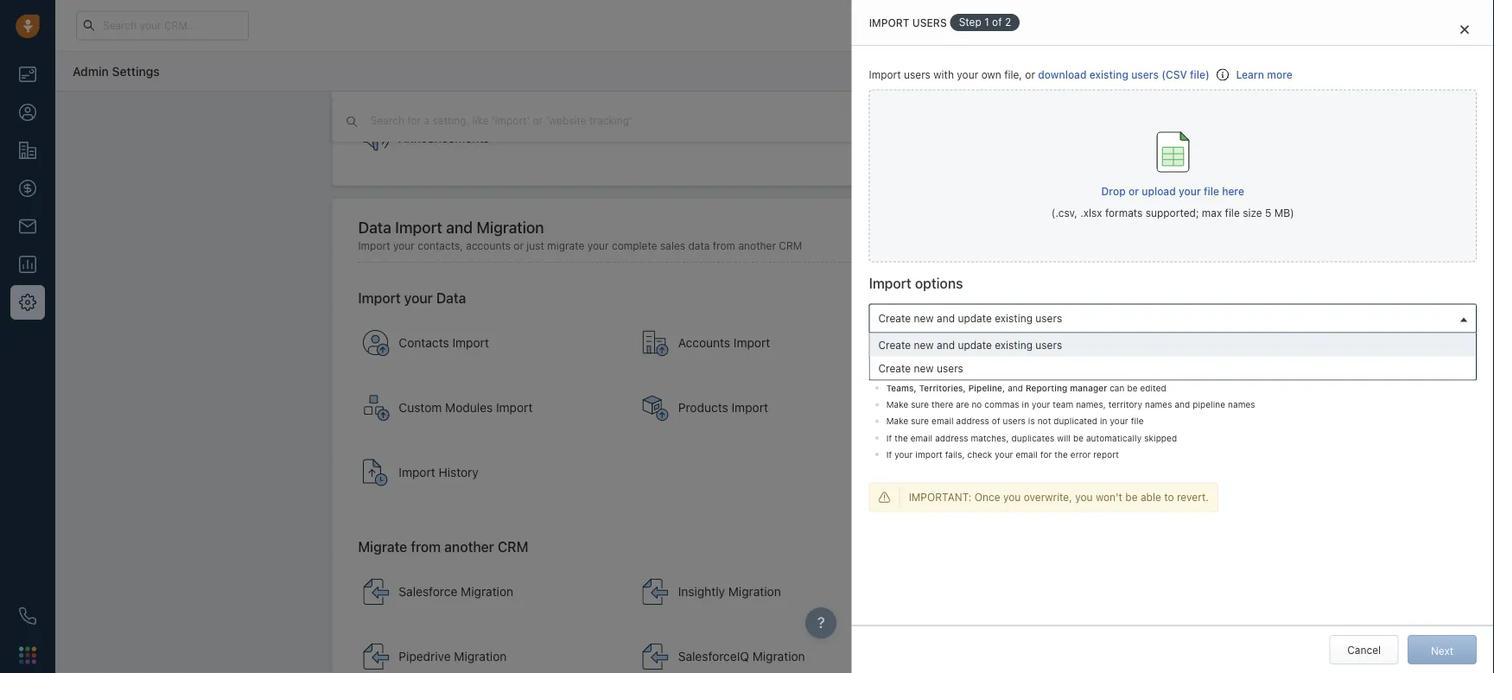Task type: vqa. For each thing, say whether or not it's contained in the screenshot.
list box within the Import options "dialog"
yes



Task type: describe. For each thing, give the bounding box(es) containing it.
insightly migration
[[678, 585, 781, 599]]

learn more link
[[1236, 69, 1293, 81]]

pipedrive migration
[[399, 650, 507, 664]]

or inside data import and migration import your contacts, accounts or just migrate your complete sales data from another crm
[[514, 240, 524, 252]]

step
[[959, 16, 981, 28]]

data
[[688, 240, 710, 252]]

commas
[[984, 400, 1019, 409]]

products
[[678, 401, 728, 415]]

edited
[[1140, 383, 1166, 393]]

learn more
[[1236, 69, 1293, 81]]

phone element
[[10, 599, 45, 633]]

size
[[1243, 207, 1262, 219]]

names,
[[1076, 400, 1106, 409]]

sales
[[660, 240, 685, 252]]

be right can
[[1127, 383, 1138, 393]]

contacts
[[399, 336, 449, 350]]

if for if the email address matches, duplicates will be automatically skipped
[[886, 433, 892, 443]]

email for sure
[[932, 416, 954, 426]]

mobile
[[1256, 366, 1284, 376]]

duplicates
[[1011, 433, 1054, 443]]

0 horizontal spatial the
[[894, 433, 908, 443]]

deals import
[[958, 336, 1029, 350]]

bring all your sales data from salesforce using a zip file image
[[362, 578, 390, 606]]

0 horizontal spatial crm
[[498, 539, 528, 556]]

deals
[[958, 336, 989, 350]]

make for make sure email address of users is not duplicated in your file
[[886, 416, 908, 426]]

your up automatically
[[1110, 416, 1128, 426]]

and left pipeline
[[1175, 400, 1190, 409]]

migration for insightly migration
[[728, 585, 781, 599]]

import history link
[[354, 443, 626, 503]]

(.csv, .xlsx formats supported; max file size 5 mb)
[[1052, 207, 1294, 219]]

0 horizontal spatial in
[[1022, 400, 1029, 409]]

number,
[[1287, 366, 1322, 376]]

important: once you overwrite, you won't be able to revert.
[[909, 491, 1209, 503]]

2
[[1005, 16, 1011, 28]]

import right contacts
[[452, 336, 489, 350]]

import your products using csv or xlsx files (sample csv available) image
[[642, 394, 670, 422]]

won't
[[1096, 491, 1122, 503]]

create inside create new and update existing users dropdown button
[[878, 312, 911, 324]]

users
[[958, 401, 990, 415]]

formats
[[1105, 207, 1143, 219]]

be up the reporting
[[1052, 366, 1063, 376]]

Search your CRM... text field
[[76, 11, 249, 40]]

import up details
[[992, 336, 1029, 350]]

data import and migration import your contacts, accounts or just migrate your complete sales data from another crm
[[358, 218, 802, 252]]

.xlsx
[[1080, 207, 1102, 219]]

to
[[1164, 491, 1174, 503]]

users inside dropdown button
[[1036, 312, 1062, 324]]

pipeline,
[[968, 383, 1005, 393]]

import right accounts
[[734, 336, 770, 350]]

admin
[[73, 64, 109, 78]]

update for list box containing create new and update existing users
[[958, 339, 992, 351]]

make sure there are no commas in your team names, territory names and pipeline names
[[886, 400, 1255, 409]]

existing right download
[[1089, 69, 1129, 81]]

details
[[991, 366, 1019, 376]]

2 horizontal spatial file
[[1225, 207, 1240, 219]]

upload
[[1142, 185, 1176, 197]]

contacts import
[[399, 336, 489, 350]]

make sure email address of users is not duplicated in your file
[[886, 416, 1144, 426]]

step 1 of 2
[[959, 16, 1011, 28]]

complete
[[612, 240, 657, 252]]

close image
[[1460, 24, 1469, 34]]

with
[[934, 69, 954, 81]]

download existing users (csv file) link
[[1038, 69, 1210, 81]]

migration inside data import and migration import your contacts, accounts or just migrate your complete sales data from another crm
[[477, 218, 544, 237]]

address,
[[1176, 366, 1213, 376]]

can
[[1110, 383, 1125, 393]]

file,
[[1004, 69, 1022, 81]]

1 of from the top
[[992, 16, 1002, 28]]

territory
[[1108, 400, 1142, 409]]

name,
[[1123, 366, 1149, 376]]

bring all your sales data from insightly using a zip file image
[[642, 578, 670, 606]]

existing up the teams, at the bottom
[[902, 366, 935, 376]]

share news with your team without stepping away from the crm image
[[362, 125, 390, 153]]

able
[[1141, 491, 1161, 503]]

1 you from the left
[[1003, 491, 1021, 503]]

and inside dropdown button
[[937, 312, 955, 324]]

here
[[1222, 185, 1244, 197]]

these
[[965, 366, 988, 376]]

0 horizontal spatial another
[[444, 539, 494, 556]]

existing inside dropdown button
[[995, 312, 1033, 324]]

cancel button
[[1330, 635, 1399, 665]]

cancel
[[1347, 644, 1381, 656]]

there
[[932, 400, 953, 409]]

pipedrive
[[399, 650, 451, 664]]

days
[[1114, 19, 1135, 31]]

2 names from the left
[[1228, 400, 1255, 409]]

import
[[915, 450, 942, 459]]

download
[[1038, 69, 1087, 81]]

address for of
[[956, 416, 989, 426]]

and inside "option"
[[937, 339, 955, 351]]

and inside data import and migration import your contacts, accounts or just migrate your complete sales data from another crm
[[446, 218, 473, 237]]

or inside button
[[1129, 185, 1139, 197]]

create for create new and update existing users "option"
[[878, 339, 911, 351]]

be left able
[[1125, 491, 1138, 503]]

own
[[981, 69, 1001, 81]]

skipped
[[1144, 433, 1177, 443]]

salesforceiq
[[678, 650, 749, 664]]

from inside data import and migration import your contacts, accounts or just migrate your complete sales data from another crm
[[713, 240, 735, 252]]

import up make sure email address of users is not duplicated in your file
[[993, 401, 1030, 415]]

migration for pipedrive migration
[[454, 650, 507, 664]]

2 you from the left
[[1075, 491, 1093, 503]]

bring all your sales data from salesforceiq using a zip file image
[[642, 643, 670, 671]]

1
[[984, 16, 989, 28]]

make for make sure there are no commas in your team names, territory names and pipeline names
[[886, 400, 908, 409]]

sure for there
[[911, 400, 929, 409]]

Search for a setting, like 'import' or 'website tracking' text field
[[369, 112, 712, 129]]

custom modules import
[[399, 401, 533, 415]]

pipeline
[[1193, 400, 1225, 409]]

import down import users
[[869, 69, 901, 81]]

history
[[439, 466, 479, 480]]

1 horizontal spatial or
[[1025, 69, 1035, 81]]

remember
[[869, 348, 923, 360]]

report
[[1093, 450, 1119, 459]]

update for create new and update existing users dropdown button
[[958, 312, 992, 324]]

custom
[[399, 401, 442, 415]]

your up contacts
[[404, 290, 433, 307]]

duplicated
[[1054, 416, 1097, 426]]

your up not
[[1032, 400, 1050, 409]]

import left step
[[869, 16, 910, 28]]

your trial ends in 21 days
[[1022, 19, 1135, 31]]

just
[[527, 240, 544, 252]]

another inside data import and migration import your contacts, accounts or just migrate your complete sales data from another crm
[[738, 240, 776, 252]]

keep track of every import you've ever done, with record-level details image
[[362, 459, 390, 487]]

title,
[[1234, 366, 1253, 376]]

accounts import
[[678, 336, 770, 350]]

check
[[967, 450, 992, 459]]

import up contacts,
[[395, 218, 442, 237]]



Task type: locate. For each thing, give the bounding box(es) containing it.
new up import your deals using csv or xlsx files (sample csv available) icon
[[914, 312, 934, 324]]

file down territory
[[1131, 416, 1144, 426]]

1 names from the left
[[1145, 400, 1172, 409]]

crm
[[779, 240, 802, 252], [498, 539, 528, 556]]

another up salesforce migration
[[444, 539, 494, 556]]

updated:
[[1065, 366, 1102, 376]]

and up import your deals using csv or xlsx files (sample csv available) icon
[[937, 312, 955, 324]]

if the email address matches, duplicates will be automatically skipped
[[886, 433, 1177, 443]]

import users with your own file, or download existing users (csv file)
[[869, 69, 1210, 81]]

1 vertical spatial data
[[436, 290, 466, 307]]

from right migrate at left bottom
[[411, 539, 441, 556]]

2 of from the top
[[992, 416, 1000, 426]]

create
[[878, 312, 911, 324], [878, 339, 911, 351], [878, 362, 911, 374]]

import your contacts using csv or xlsx files (sample csv available) image
[[362, 330, 390, 357]]

import right modules
[[496, 401, 533, 415]]

and down details
[[1008, 383, 1023, 393]]

2 new from the top
[[914, 339, 934, 351]]

your left import
[[894, 450, 913, 459]]

territories,
[[919, 383, 966, 393]]

1 create from the top
[[878, 312, 911, 324]]

the down the teams, at the bottom
[[894, 433, 908, 443]]

data up import your data
[[358, 218, 391, 237]]

names right pipeline
[[1228, 400, 1255, 409]]

1 vertical spatial address
[[935, 433, 968, 443]]

0 horizontal spatial or
[[514, 240, 524, 252]]

(csv
[[1162, 69, 1187, 81]]

automatically
[[1086, 433, 1142, 443]]

0 vertical spatial email
[[932, 416, 954, 426]]

full
[[1105, 366, 1120, 376]]

migration for salesforce migration
[[461, 585, 513, 599]]

and up contacts,
[[446, 218, 473, 237]]

0 vertical spatial new
[[914, 312, 934, 324]]

migration right pipedrive
[[454, 650, 507, 664]]

list box inside "import options" dialog
[[870, 333, 1476, 380]]

create new and update existing users for list box containing create new and update existing users
[[878, 339, 1062, 351]]

1 vertical spatial or
[[1129, 185, 1139, 197]]

import left options
[[869, 275, 912, 291]]

create new and update existing users up these
[[878, 339, 1062, 351]]

email
[[932, 416, 954, 426], [910, 433, 932, 443], [1016, 450, 1038, 459]]

import options dialog
[[852, 0, 1494, 673]]

import your users using csv or xlsx files (sample csv available) image
[[921, 394, 949, 422]]

email down there
[[932, 416, 954, 426]]

address up 'fails,'
[[935, 433, 968, 443]]

new for create new and update existing users "option"
[[914, 339, 934, 351]]

data inside data import and migration import your contacts, accounts or just migrate your complete sales data from another crm
[[358, 218, 391, 237]]

create for create new users option
[[878, 362, 911, 374]]

file)
[[1190, 69, 1210, 81]]

max
[[1202, 207, 1222, 219]]

0 vertical spatial from
[[713, 240, 735, 252]]

1 update from the top
[[958, 312, 992, 324]]

names
[[1145, 400, 1172, 409], [1228, 400, 1255, 409]]

migration right salesforceiq
[[752, 650, 805, 664]]

email up import
[[910, 433, 932, 443]]

0 vertical spatial sure
[[911, 400, 929, 409]]

1 vertical spatial if
[[886, 450, 892, 459]]

update up these
[[958, 339, 992, 351]]

migrate
[[547, 240, 584, 252]]

new inside "option"
[[914, 339, 934, 351]]

in left "21"
[[1090, 19, 1098, 31]]

options
[[915, 275, 963, 291]]

1 horizontal spatial data
[[436, 290, 466, 307]]

2 vertical spatial file
[[1131, 416, 1144, 426]]

create inside create new users option
[[878, 362, 911, 374]]

your down matches,
[[995, 450, 1013, 459]]

2 if from the top
[[886, 450, 892, 459]]

contacts,
[[418, 240, 463, 252]]

0 vertical spatial of
[[992, 16, 1002, 28]]

0 vertical spatial update
[[958, 312, 992, 324]]

1 vertical spatial another
[[444, 539, 494, 556]]

create new and update existing users inside dropdown button
[[878, 312, 1062, 324]]

0 horizontal spatial data
[[358, 218, 391, 237]]

0 vertical spatial create
[[878, 312, 911, 324]]

if for if your import fails, check your email for the error report
[[886, 450, 892, 459]]

import right keep track of every import you've ever done, with record-level details icon
[[399, 466, 435, 480]]

1 vertical spatial email
[[910, 433, 932, 443]]

download a csv of your current crm users, update their details in the required format, and upload it back image
[[1217, 69, 1229, 81]]

1 horizontal spatial the
[[1054, 450, 1068, 459]]

users inside option
[[937, 362, 963, 374]]

be right will
[[1073, 433, 1084, 443]]

import users
[[869, 16, 947, 28]]

1 create new and update existing users from the top
[[878, 312, 1062, 324]]

more
[[1267, 69, 1293, 81]]

migration up accounts
[[477, 218, 544, 237]]

sure up import
[[911, 416, 929, 426]]

if left import
[[886, 450, 892, 459]]

revert.
[[1177, 491, 1209, 503]]

drop or upload your file here button
[[1101, 176, 1244, 206]]

3 create from the top
[[878, 362, 911, 374]]

address down users
[[956, 416, 989, 426]]

salesforce
[[399, 585, 458, 599]]

migrate
[[358, 539, 407, 556]]

another
[[738, 240, 776, 252], [444, 539, 494, 556]]

create new and update existing users button
[[869, 304, 1477, 333]]

0 vertical spatial or
[[1025, 69, 1035, 81]]

sure
[[911, 400, 929, 409], [911, 416, 929, 426]]

bring all your sales data from pipedrive using a zip file image
[[362, 643, 390, 671]]

1 vertical spatial of
[[992, 416, 1000, 426]]

2 create from the top
[[878, 339, 911, 351]]

migration right "salesforce"
[[461, 585, 513, 599]]

work
[[1324, 366, 1346, 376]]

products import
[[678, 401, 768, 415]]

new for create new users option
[[914, 362, 934, 374]]

address
[[956, 416, 989, 426], [935, 433, 968, 443]]

1 horizontal spatial you
[[1075, 491, 1093, 503]]

0 vertical spatial the
[[894, 433, 908, 443]]

1 horizontal spatial file
[[1204, 185, 1219, 197]]

of right 1
[[992, 16, 1002, 28]]

0 horizontal spatial names
[[1145, 400, 1172, 409]]

2 make from the top
[[886, 416, 908, 426]]

21
[[1101, 19, 1111, 31]]

file inside button
[[1204, 185, 1219, 197]]

your right migrate
[[587, 240, 609, 252]]

2 vertical spatial email
[[1016, 450, 1038, 459]]

of
[[992, 16, 1002, 28], [992, 416, 1000, 426]]

new inside dropdown button
[[914, 312, 934, 324]]

email down if the email address matches, duplicates will be automatically skipped
[[1016, 450, 1038, 459]]

fails,
[[945, 450, 965, 459]]

once
[[975, 491, 1000, 503]]

import your deals using csv or xlsx files (sample csv available) image
[[921, 330, 949, 357]]

the right for
[[1054, 450, 1068, 459]]

create new users
[[878, 362, 963, 374]]

import right the "products"
[[732, 401, 768, 415]]

1 horizontal spatial another
[[738, 240, 776, 252]]

create new and update existing users up deals on the right
[[878, 312, 1062, 324]]

2 vertical spatial new
[[914, 362, 934, 374]]

update inside "option"
[[958, 339, 992, 351]]

2 horizontal spatial in
[[1100, 416, 1107, 426]]

1 vertical spatial new
[[914, 339, 934, 351]]

mb)
[[1274, 207, 1294, 219]]

create down the remember
[[878, 362, 911, 374]]

team
[[1053, 400, 1073, 409]]

your left own at right top
[[957, 69, 979, 81]]

create new and update existing users
[[878, 312, 1062, 324], [878, 339, 1062, 351]]

names down edited in the bottom of the page
[[1145, 400, 1172, 409]]

not
[[1037, 416, 1051, 426]]

ends
[[1065, 19, 1087, 31]]

update inside dropdown button
[[958, 312, 992, 324]]

admin settings
[[73, 64, 160, 78]]

users inside "option"
[[1036, 339, 1062, 351]]

phone image
[[19, 608, 36, 625]]

create new and update existing users inside "option"
[[878, 339, 1062, 351]]

2 horizontal spatial or
[[1129, 185, 1139, 197]]

important:
[[909, 491, 972, 503]]

1 vertical spatial make
[[886, 416, 908, 426]]

sure for email
[[911, 416, 929, 426]]

your left contacts,
[[393, 240, 415, 252]]

1 horizontal spatial names
[[1228, 400, 1255, 409]]

or right drop
[[1129, 185, 1139, 197]]

update up deals on the right
[[958, 312, 992, 324]]

in
[[1090, 19, 1098, 31], [1022, 400, 1029, 409], [1100, 416, 1107, 426]]

2 vertical spatial create
[[878, 362, 911, 374]]

0 vertical spatial create new and update existing users
[[878, 312, 1062, 324]]

sure left there
[[911, 400, 929, 409]]

salesforceiq migration
[[678, 650, 805, 664]]

create up the remember
[[878, 312, 911, 324]]

0 vertical spatial file
[[1204, 185, 1219, 197]]

create up for
[[878, 339, 911, 351]]

crm inside data import and migration import your contacts, accounts or just migrate your complete sales data from another crm
[[779, 240, 802, 252]]

2 sure from the top
[[911, 416, 929, 426]]

or right the file,
[[1025, 69, 1035, 81]]

if
[[886, 433, 892, 443], [886, 450, 892, 459]]

0 vertical spatial address
[[956, 416, 989, 426]]

your up '(.csv, .xlsx formats supported; max file size 5 mb)'
[[1179, 185, 1201, 197]]

1 horizontal spatial from
[[713, 240, 735, 252]]

import up import your data
[[358, 240, 390, 252]]

1 make from the top
[[886, 400, 908, 409]]

data
[[358, 218, 391, 237], [436, 290, 466, 307]]

1 horizontal spatial in
[[1090, 19, 1098, 31]]

or left just on the left top of page
[[514, 240, 524, 252]]

for
[[886, 366, 900, 376]]

your inside button
[[1179, 185, 1201, 197]]

email for the
[[910, 433, 932, 443]]

and up users,
[[937, 339, 955, 351]]

file left "here" at the top right of page
[[1204, 185, 1219, 197]]

1 vertical spatial in
[[1022, 400, 1029, 409]]

import your custom modules using csv or xlsx files (sample csv available) image
[[362, 394, 390, 422]]

address for matches,
[[935, 433, 968, 443]]

3 new from the top
[[914, 362, 934, 374]]

if down the teams, at the bottom
[[886, 433, 892, 443]]

in up automatically
[[1100, 416, 1107, 426]]

drop or upload your file here
[[1101, 185, 1244, 197]]

new up the create new users
[[914, 339, 934, 351]]

and
[[446, 218, 473, 237], [937, 312, 955, 324], [937, 339, 955, 351], [1008, 383, 1023, 393], [1175, 400, 1190, 409]]

matches,
[[971, 433, 1009, 443]]

error
[[1070, 450, 1091, 459]]

migrate from another crm
[[358, 539, 528, 556]]

create new and update existing users for create new and update existing users dropdown button
[[878, 312, 1062, 324]]

file
[[1204, 185, 1219, 197], [1225, 207, 1240, 219], [1131, 416, 1144, 426]]

5
[[1265, 207, 1272, 219]]

1 vertical spatial create new and update existing users
[[878, 339, 1062, 351]]

number
[[1349, 366, 1381, 376]]

announcements
[[399, 132, 489, 146]]

0 vertical spatial if
[[886, 433, 892, 443]]

cannot
[[1021, 366, 1050, 376]]

1 horizontal spatial crm
[[779, 240, 802, 252]]

1 vertical spatial file
[[1225, 207, 1240, 219]]

of down 'users import'
[[992, 416, 1000, 426]]

you
[[1003, 491, 1021, 503], [1075, 491, 1093, 503]]

you left won't
[[1075, 491, 1093, 503]]

1 if from the top
[[886, 433, 892, 443]]

existing inside "option"
[[995, 339, 1033, 351]]

0 vertical spatial in
[[1090, 19, 1098, 31]]

import options
[[869, 275, 963, 291]]

2 update from the top
[[958, 339, 992, 351]]

0 horizontal spatial file
[[1131, 416, 1144, 426]]

users,
[[937, 366, 963, 376]]

another right the data
[[738, 240, 776, 252]]

learn
[[1236, 69, 1264, 81]]

0 vertical spatial another
[[738, 240, 776, 252]]

1 vertical spatial crm
[[498, 539, 528, 556]]

import your accounts using csv or xlsx files (sample csv available) image
[[642, 330, 670, 357]]

migration for salesforceiq migration
[[752, 650, 805, 664]]

0 horizontal spatial from
[[411, 539, 441, 556]]

job
[[1216, 366, 1231, 376]]

2 vertical spatial or
[[514, 240, 524, 252]]

list box
[[870, 333, 1476, 380]]

create new and update existing users option
[[870, 333, 1476, 357]]

email
[[1151, 366, 1174, 376]]

0 horizontal spatial you
[[1003, 491, 1021, 503]]

manager
[[1070, 383, 1107, 393]]

import up import your contacts using csv or xlsx files (sample csv available) icon
[[358, 290, 401, 307]]

from
[[713, 240, 735, 252], [411, 539, 441, 556]]

1 vertical spatial sure
[[911, 416, 929, 426]]

1 vertical spatial create
[[878, 339, 911, 351]]

overwrite,
[[1024, 491, 1072, 503]]

create new users option
[[870, 357, 1476, 380]]

1 new from the top
[[914, 312, 934, 324]]

new inside option
[[914, 362, 934, 374]]

you right the once
[[1003, 491, 1021, 503]]

existing up details
[[995, 339, 1033, 351]]

existing up the deals import at the right of page
[[995, 312, 1033, 324]]

data up the contacts import
[[436, 290, 466, 307]]

for existing users, these details cannot be updated: full name, email address, job title, mobile number, work number
[[886, 366, 1381, 376]]

migration right insightly
[[728, 585, 781, 599]]

make
[[886, 400, 908, 409], [886, 416, 908, 426]]

users import
[[958, 401, 1030, 415]]

from right the data
[[713, 240, 735, 252]]

2 vertical spatial in
[[1100, 416, 1107, 426]]

file left size
[[1225, 207, 1240, 219]]

import
[[869, 16, 910, 28], [869, 69, 901, 81], [395, 218, 442, 237], [358, 240, 390, 252], [869, 275, 912, 291], [358, 290, 401, 307], [452, 336, 489, 350], [734, 336, 770, 350], [992, 336, 1029, 350], [496, 401, 533, 415], [732, 401, 768, 415], [993, 401, 1030, 415], [399, 466, 435, 480]]

1 vertical spatial the
[[1054, 450, 1068, 459]]

in down teams, territories, pipeline, and reporting manager can be edited at right bottom
[[1022, 400, 1029, 409]]

0 vertical spatial make
[[886, 400, 908, 409]]

0 vertical spatial crm
[[779, 240, 802, 252]]

2 create new and update existing users from the top
[[878, 339, 1062, 351]]

create inside create new and update existing users "option"
[[878, 339, 911, 351]]

accounts
[[466, 240, 511, 252]]

teams, territories, pipeline, and reporting manager can be edited
[[886, 383, 1166, 393]]

new left users,
[[914, 362, 934, 374]]

0 vertical spatial data
[[358, 218, 391, 237]]

1 vertical spatial from
[[411, 539, 441, 556]]

is
[[1028, 416, 1035, 426]]

import history
[[399, 466, 479, 480]]

list box containing create new and update existing users
[[870, 333, 1476, 380]]

the
[[894, 433, 908, 443], [1054, 450, 1068, 459]]

1 sure from the top
[[911, 400, 929, 409]]

freshworks switcher image
[[19, 647, 36, 664]]

1 vertical spatial update
[[958, 339, 992, 351]]



